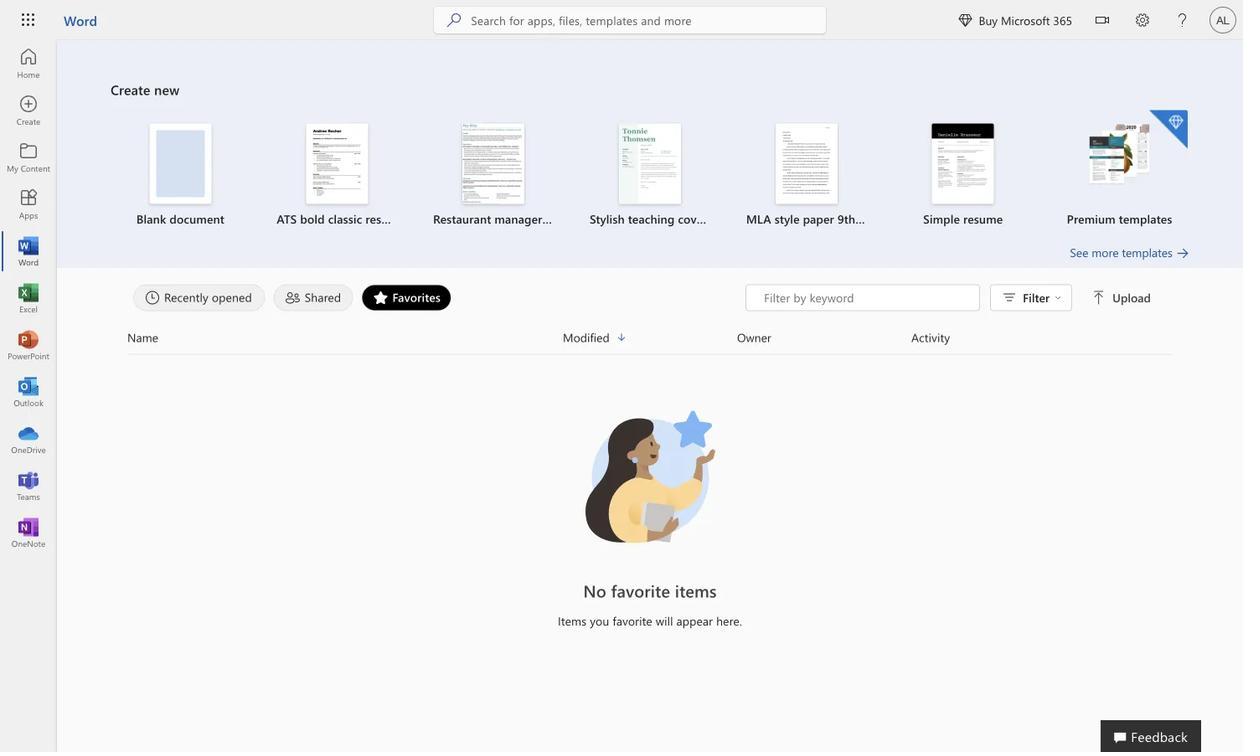 Task type: describe. For each thing, give the bounding box(es) containing it.
3 resume from the left
[[964, 211, 1003, 227]]

items you favorite will appear here.
[[558, 613, 742, 629]]

see more templates
[[1070, 245, 1173, 260]]

name button
[[127, 328, 563, 347]]

mla style paper 9th edition element
[[739, 124, 897, 228]]

manager
[[495, 211, 543, 227]]

 upload
[[1093, 290, 1151, 305]]

outlook image
[[20, 384, 37, 401]]

upload
[[1113, 290, 1151, 305]]

appear
[[677, 613, 713, 629]]

simple resume image
[[932, 124, 994, 204]]

stylish teaching cover letter
[[590, 211, 740, 227]]


[[959, 13, 972, 27]]

onenote image
[[20, 525, 37, 541]]

restaurant manager resume image
[[463, 124, 525, 204]]

premium
[[1067, 211, 1116, 227]]

owner
[[737, 330, 772, 345]]

premium templates
[[1067, 211, 1173, 227]]

simple resume element
[[895, 124, 1032, 228]]

owner button
[[737, 328, 912, 347]]

style
[[775, 211, 800, 227]]

apps image
[[20, 196, 37, 213]]

microsoft
[[1001, 12, 1050, 28]]

stylish teaching cover letter element
[[582, 124, 740, 228]]

premium templates element
[[1052, 110, 1188, 228]]

no favorite items status
[[389, 579, 912, 603]]

empty state icon image
[[575, 402, 726, 553]]

365
[[1054, 12, 1073, 28]]

shared
[[305, 290, 341, 305]]

see more templates button
[[1070, 244, 1190, 261]]

new
[[154, 80, 180, 98]]

1 vertical spatial favorite
[[613, 613, 653, 629]]


[[1096, 13, 1109, 27]]

activity, column 4 of 4 column header
[[912, 328, 1173, 347]]

templates inside list
[[1119, 211, 1173, 227]]

Filter by keyword text field
[[763, 290, 971, 306]]

templates inside button
[[1122, 245, 1173, 260]]

create image
[[20, 102, 37, 119]]

tab list inside no favorite items main content
[[129, 284, 746, 311]]

word banner
[[0, 0, 1244, 43]]

more
[[1092, 245, 1119, 260]]

document
[[170, 211, 225, 227]]

favorites
[[393, 290, 441, 305]]

restaurant
[[433, 211, 491, 227]]

recently opened element
[[133, 284, 265, 311]]

none search field inside word banner
[[434, 7, 826, 34]]

here.
[[717, 613, 742, 629]]

0 vertical spatial favorite
[[611, 580, 670, 602]]

blank
[[136, 211, 166, 227]]

premium templates image
[[1089, 124, 1151, 186]]

opened
[[212, 290, 252, 305]]

name
[[127, 330, 158, 345]]

blank document element
[[112, 124, 249, 228]]

favorites element
[[362, 284, 452, 311]]

classic
[[328, 211, 362, 227]]

word image
[[20, 243, 37, 260]]

create
[[111, 80, 150, 98]]

premium templates diamond image
[[1150, 110, 1188, 149]]

row inside no favorite items main content
[[127, 328, 1173, 355]]

modified button
[[563, 328, 737, 347]]

modified
[[563, 330, 610, 345]]

ats bold classic resume element
[[269, 124, 405, 228]]

 buy microsoft 365
[[959, 12, 1073, 28]]

mla
[[747, 211, 772, 227]]



Task type: vqa. For each thing, say whether or not it's contained in the screenshot.
AL in the top of the page
yes



Task type: locate. For each thing, give the bounding box(es) containing it.
stylish teaching cover letter image
[[619, 124, 681, 204]]

powerpoint image
[[20, 337, 37, 354]]

create new
[[111, 80, 180, 98]]

navigation
[[0, 40, 57, 556]]

you
[[590, 613, 610, 629]]

list containing blank document
[[111, 109, 1190, 244]]

mla style paper 9th edition
[[747, 211, 897, 227]]

feedback button
[[1101, 721, 1202, 753]]

filter 
[[1023, 290, 1062, 305]]

stylish
[[590, 211, 625, 227]]

resume left stylish
[[546, 211, 586, 227]]

1 resume from the left
[[366, 211, 405, 227]]

restaurant manager resume
[[433, 211, 586, 227]]

ats bold classic resume image
[[306, 124, 368, 204]]

see
[[1070, 245, 1089, 260]]

teaching
[[628, 211, 675, 227]]

recently opened tab
[[129, 284, 270, 311]]

word
[[64, 11, 97, 29]]

status
[[746, 284, 1155, 311]]

shared tab
[[270, 284, 357, 311]]

list inside no favorite items main content
[[111, 109, 1190, 244]]

buy
[[979, 12, 998, 28]]

ats bold classic resume
[[277, 211, 405, 227]]

1 horizontal spatial resume
[[546, 211, 586, 227]]

teams image
[[20, 478, 37, 494]]

items you favorite will appear here. status
[[389, 613, 912, 630]]


[[1055, 295, 1062, 301]]

1 vertical spatial templates
[[1122, 245, 1173, 260]]

resume right simple
[[964, 211, 1003, 227]]

2 resume from the left
[[546, 211, 586, 227]]

favorite
[[611, 580, 670, 602], [613, 613, 653, 629]]

recently opened
[[164, 290, 252, 305]]

tab list
[[129, 284, 746, 311]]

ats
[[277, 211, 297, 227]]

letter
[[711, 211, 740, 227]]

2 horizontal spatial resume
[[964, 211, 1003, 227]]

my content image
[[20, 149, 37, 166]]

onedrive image
[[20, 431, 37, 447]]

tab list containing recently opened
[[129, 284, 746, 311]]

simple
[[924, 211, 960, 227]]

templates up see more templates button
[[1119, 211, 1173, 227]]

resume
[[366, 211, 405, 227], [546, 211, 586, 227], [964, 211, 1003, 227]]

al button
[[1203, 0, 1244, 40]]

home image
[[20, 55, 37, 72]]

favorites tab
[[357, 284, 456, 311]]

mla style paper 9th edition image
[[776, 124, 838, 204]]

favorite up items you favorite will appear here.
[[611, 580, 670, 602]]

no favorite items
[[584, 580, 717, 602]]

activity
[[912, 330, 950, 345]]

row containing name
[[127, 328, 1173, 355]]

 button
[[1083, 0, 1123, 43]]

resume right classic
[[366, 211, 405, 227]]

bold
[[300, 211, 325, 227]]

items
[[558, 613, 587, 629]]

9th
[[838, 211, 856, 227]]

edition
[[859, 211, 897, 227]]

no
[[584, 580, 607, 602]]

templates right more
[[1122, 245, 1173, 260]]

row
[[127, 328, 1173, 355]]

None search field
[[434, 7, 826, 34]]

blank document
[[136, 211, 225, 227]]

list
[[111, 109, 1190, 244]]

no favorite items main content
[[57, 40, 1244, 647]]

shared element
[[274, 284, 353, 311]]

0 vertical spatial templates
[[1119, 211, 1173, 227]]

feedback
[[1132, 727, 1188, 745]]


[[1093, 291, 1106, 305]]

0 horizontal spatial resume
[[366, 211, 405, 227]]

filter
[[1023, 290, 1050, 305]]

cover
[[678, 211, 708, 227]]

restaurant manager resume element
[[425, 124, 586, 228]]

excel image
[[20, 290, 37, 307]]

templates
[[1119, 211, 1173, 227], [1122, 245, 1173, 260]]

al
[[1217, 13, 1230, 26]]

paper
[[803, 211, 835, 227]]

recently
[[164, 290, 209, 305]]

simple resume
[[924, 211, 1003, 227]]

will
[[656, 613, 673, 629]]

favorite left will at right
[[613, 613, 653, 629]]

items
[[675, 580, 717, 602]]

Search box. Suggestions appear as you type. search field
[[471, 7, 826, 34]]

status containing filter
[[746, 284, 1155, 311]]



